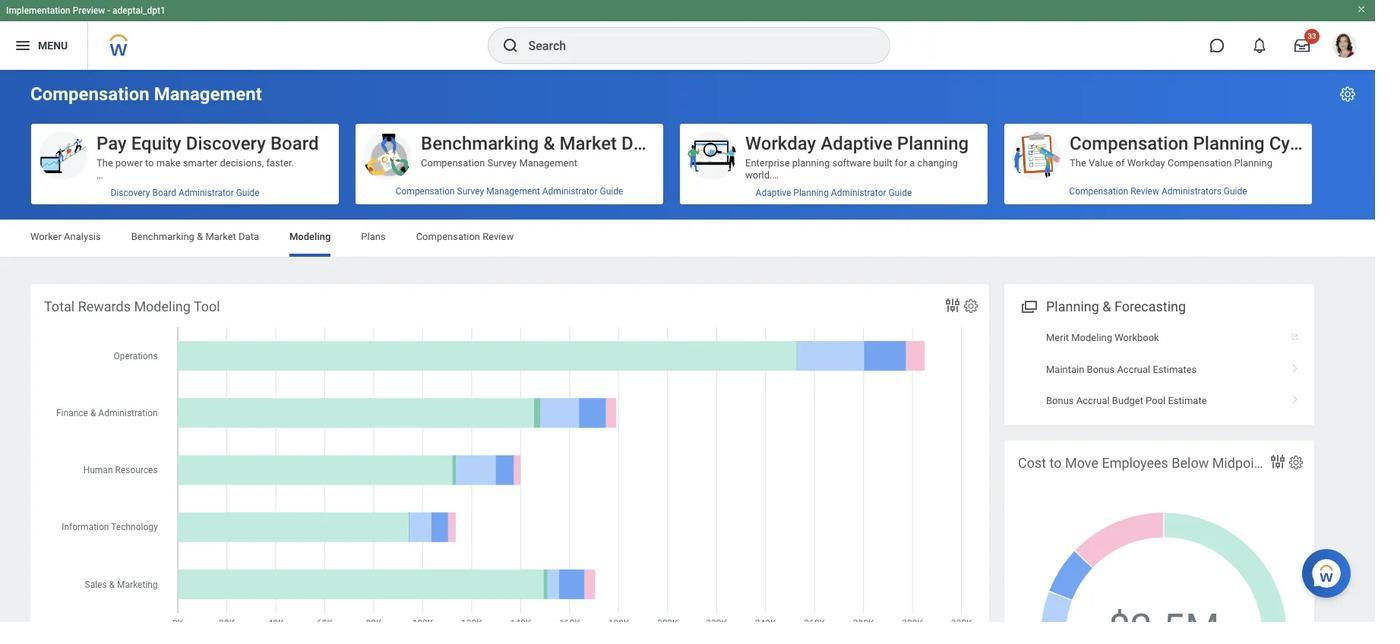 Task type: describe. For each thing, give the bounding box(es) containing it.
compensation for compensation survey management
[[421, 157, 485, 169]]

model
[[191, 449, 218, 460]]

everything—financial
[[138, 364, 228, 375]]

33 button
[[1286, 29, 1320, 62]]

to left manage
[[1113, 254, 1122, 266]]

notifications large image
[[1252, 38, 1267, 53]]

need
[[288, 461, 309, 472]]

compensation review
[[416, 231, 514, 242]]

0 vertical spatial bonus
[[1087, 364, 1115, 375]]

sense
[[305, 182, 331, 193]]

and right analyze
[[1196, 315, 1213, 327]]

and left execute
[[1204, 254, 1220, 266]]

0 vertical spatial market
[[560, 133, 617, 154]]

pay equity discovery board
[[96, 133, 319, 154]]

flexibility to manage changes and execute quickly
[[1070, 254, 1291, 266]]

planning & forecasting
[[1046, 299, 1186, 315]]

service.
[[254, 449, 288, 460]]

an intelligent data core. we bring everything—financial and workforce transactions, third-party and legacy application data, budgets and plans, peer benchmarks, and more—into a single system.
[[96, 352, 328, 412]]

benefits
[[463, 315, 499, 327]]

adeptai_dpt1
[[113, 5, 166, 16]]

discovery board administrator guide link
[[31, 182, 339, 204]]

benchmarks,
[[203, 388, 260, 399]]

intelligent
[[111, 352, 154, 363]]

& right 'plan'
[[1132, 182, 1139, 193]]

what it is?
[[421, 182, 467, 193]]

menu group image
[[1018, 296, 1039, 316]]

compensation for compensation management
[[30, 84, 149, 105]]

transactions,
[[96, 376, 153, 387]]

1 midpoint from the left
[[1212, 455, 1266, 471]]

tool
[[194, 299, 220, 315]]

chevron right image for bonus accrual budget pool estimate
[[1286, 390, 1305, 405]]

list inside main content
[[1004, 322, 1314, 417]]

and down application
[[262, 388, 279, 399]]

& down the easy
[[197, 231, 203, 242]]

bonus accrual budget pool estimate link
[[1004, 385, 1314, 417]]

justify image
[[14, 36, 32, 55]]

but
[[209, 182, 223, 193]]

data inside a consistent security model for self-service. give your teams the granular reporting they need with discovery boards for ad hoc analysis, all within the applications they use every day. and count on your sensitive data remaining secure.
[[138, 497, 157, 509]]

maintain
[[1046, 364, 1085, 375]]

to inside data—you have tons of it, but how do you make sense of it? workday makes it easy to get a complete picture of your finances, people, and operations so you can make more informed decisions.
[[200, 206, 208, 217]]

0 vertical spatial you
[[260, 182, 276, 193]]

we
[[96, 364, 110, 375]]

have
[[143, 182, 163, 193]]

informed
[[148, 230, 188, 242]]

reporting
[[224, 461, 264, 472]]

financial
[[745, 279, 785, 290]]

configure and view chart data image
[[944, 296, 962, 315]]

enterprise
[[745, 157, 790, 169]]

through
[[189, 315, 223, 327]]

guide for compensation planning cycle
[[1224, 186, 1247, 197]]

ability to plan & define strategy
[[1070, 182, 1208, 193]]

search image
[[501, 36, 519, 55]]

compensation review administrators guide
[[1069, 186, 1247, 197]]

and up legacy
[[230, 364, 246, 375]]

workforce planning
[[745, 388, 831, 399]]

combines
[[137, 291, 180, 302]]

1 vertical spatial make
[[279, 182, 303, 193]]

business benefits
[[421, 315, 499, 327]]

decisions,
[[220, 157, 264, 169]]

survey for compensation survey management administrator guide
[[457, 186, 484, 197]]

1 horizontal spatial data
[[622, 133, 659, 154]]

workday up enterprise
[[745, 133, 816, 154]]

how
[[226, 182, 244, 193]]

discovery board administrator guide
[[111, 188, 259, 198]]

profile logan mcneil image
[[1333, 33, 1357, 61]]

menu
[[38, 39, 68, 51]]

detection,
[[216, 291, 260, 302]]

a inside data—you have tons of it, but how do you make sense of it? workday makes it easy to get a complete picture of your finances, people, and operations so you can make more informed decisions.
[[227, 206, 233, 217]]

0 vertical spatial modeling
[[289, 231, 331, 242]]

more—into
[[281, 388, 328, 399]]

the for compensation planning cycle
[[1070, 157, 1086, 169]]

configure cost to move employees below midpoint to midpoint image
[[1288, 454, 1305, 471]]

analytics
[[150, 279, 189, 290]]

and inside data—you have tons of it, but how do you make sense of it? workday makes it easy to get a complete picture of your finances, people, and operations so you can make more informed decisions.
[[194, 218, 210, 229]]

complete
[[235, 206, 276, 217]]

so
[[262, 218, 272, 229]]

total rewards modeling tool element
[[30, 284, 989, 622]]

plan
[[1111, 182, 1130, 193]]

to left search
[[146, 315, 154, 327]]

planning up changing
[[897, 133, 969, 154]]

budget
[[1112, 395, 1143, 406]]

plans
[[361, 231, 386, 242]]

1 horizontal spatial benchmarking & market data
[[421, 133, 659, 154]]

financial planning
[[745, 279, 826, 290]]

compensation survey management
[[421, 157, 577, 169]]

use
[[421, 485, 438, 497]]

picture
[[279, 206, 309, 217]]

built
[[873, 157, 892, 169]]

and down detection,
[[229, 303, 245, 314]]

administrators
[[1162, 186, 1222, 197]]

plans,
[[153, 388, 179, 399]]

peer
[[182, 388, 201, 399]]

workforce
[[745, 388, 791, 399]]

security
[[154, 449, 188, 460]]

equity
[[131, 133, 181, 154]]

sales
[[745, 497, 769, 509]]

cycle
[[1269, 133, 1314, 154]]

consistent
[[105, 449, 151, 460]]

sensitive
[[96, 497, 135, 509]]

data inside an intelligent data core. we bring everything—financial and workforce transactions, third-party and legacy application data, budgets and plans, peer benchmarks, and more—into a single system.
[[156, 352, 176, 363]]

for for model
[[221, 449, 233, 460]]

augmented
[[96, 279, 147, 290]]

0 horizontal spatial make
[[96, 230, 121, 242]]

to left 'plan'
[[1099, 182, 1108, 193]]

review for compensation review administrators guide
[[1131, 186, 1159, 197]]

natural
[[248, 303, 278, 314]]

to left configure cost to move employees below midpoint to midpoint image on the right of the page
[[1270, 455, 1282, 471]]

menu button
[[0, 21, 88, 70]]

1 horizontal spatial the
[[302, 473, 316, 484]]

power
[[116, 157, 143, 169]]

day.
[[217, 485, 235, 497]]

0 horizontal spatial they
[[153, 485, 171, 497]]

review for compensation review
[[483, 231, 514, 242]]

respond
[[1215, 315, 1254, 327]]

guide for workday adaptive planning
[[889, 188, 912, 198]]

discovery inside discovery board administrator guide link
[[111, 188, 150, 198]]

0 vertical spatial make
[[156, 157, 181, 169]]

to-
[[230, 327, 242, 339]]

graph
[[262, 291, 287, 302]]

hoc
[[202, 473, 218, 484]]

1 vertical spatial benchmarking & market data
[[131, 231, 259, 242]]

flexibility
[[1070, 254, 1111, 266]]

0 vertical spatial accrual
[[1117, 364, 1151, 375]]

worker
[[30, 231, 61, 242]]

close environment banner image
[[1357, 5, 1366, 14]]

and
[[237, 485, 255, 497]]

bonus accrual budget pool estimate
[[1046, 395, 1207, 406]]

your down consistent
[[118, 461, 137, 472]]

compensation for compensation review
[[416, 231, 480, 242]]

workbook
[[1115, 332, 1159, 344]]

answer
[[202, 279, 234, 290]]

augmented analytics to answer your questions. workday combines pattern detection, graph processing, machine learning, and natural language generation to search through millions of data points, and surface insights in simple-to-understand stories.
[[96, 279, 327, 339]]



Task type: vqa. For each thing, say whether or not it's contained in the screenshot.
40 text field for Scheduled Weekly Hours
no



Task type: locate. For each thing, give the bounding box(es) containing it.
0 horizontal spatial accrual
[[1076, 395, 1110, 406]]

your inside augmented analytics to answer your questions. workday combines pattern detection, graph processing, machine learning, and natural language generation to search through millions of data points, and surface insights in simple-to-understand stories.
[[237, 279, 256, 290]]

2 the from the left
[[1070, 157, 1086, 169]]

smarter
[[183, 157, 217, 169]]

0 horizontal spatial for
[[174, 473, 186, 484]]

modeling up search
[[134, 299, 191, 315]]

board up it
[[152, 188, 176, 198]]

and up decisions.
[[194, 218, 210, 229]]

planning right the financial
[[787, 279, 826, 290]]

administrator for workday adaptive planning
[[831, 188, 886, 198]]

0 vertical spatial for
[[895, 157, 907, 169]]

planning up strategy
[[1193, 133, 1265, 154]]

1 horizontal spatial survey
[[487, 157, 517, 169]]

compensation
[[30, 84, 149, 105], [1070, 133, 1189, 154], [421, 157, 485, 169], [1168, 157, 1232, 169], [396, 186, 455, 197], [1069, 186, 1129, 197], [416, 231, 480, 242]]

get
[[211, 206, 225, 217]]

language
[[281, 303, 321, 314]]

management down compensation survey management
[[486, 186, 540, 197]]

they down boards
[[153, 485, 171, 497]]

ability
[[1070, 182, 1097, 193]]

review inside tab list
[[483, 231, 514, 242]]

adaptive up "software"
[[821, 133, 893, 154]]

analysis,
[[221, 473, 258, 484]]

chevron right image for maintain bonus accrual estimates
[[1286, 358, 1305, 373]]

survey for compensation survey management
[[487, 157, 517, 169]]

tons
[[166, 182, 185, 193]]

the down "pay"
[[96, 157, 113, 169]]

to left get
[[200, 206, 208, 217]]

understand
[[242, 327, 292, 339]]

0 vertical spatial chevron right image
[[1286, 358, 1305, 373]]

data down boards
[[138, 497, 157, 509]]

changes
[[1163, 254, 1201, 266]]

compensation down it
[[416, 231, 480, 242]]

system.
[[133, 400, 167, 412]]

every
[[192, 485, 215, 497]]

administrator inside compensation survey management administrator guide link
[[542, 186, 598, 197]]

guide
[[600, 186, 623, 197], [1224, 186, 1247, 197], [236, 188, 259, 198], [889, 188, 912, 198]]

of left it,
[[188, 182, 197, 193]]

planning down 'cycle'
[[1234, 157, 1273, 169]]

preview
[[73, 5, 105, 16]]

management up compensation survey management administrator guide
[[519, 157, 577, 169]]

data inside augmented analytics to answer your questions. workday combines pattern detection, graph processing, machine learning, and natural language generation to search through millions of data points, and surface insights in simple-to-understand stories.
[[274, 315, 293, 327]]

2 midpoint from the left
[[1285, 455, 1339, 471]]

1 vertical spatial benchmarking
[[131, 231, 194, 242]]

generation
[[96, 315, 143, 327]]

0 horizontal spatial a
[[96, 400, 102, 412]]

1 horizontal spatial bonus
[[1087, 364, 1115, 375]]

can
[[293, 218, 309, 229]]

a right get
[[227, 206, 233, 217]]

2 chevron right image from the top
[[1286, 390, 1305, 405]]

2 horizontal spatial administrator
[[831, 188, 886, 198]]

data—you have tons of it, but how do you make sense of it? workday makes it easy to get a complete picture of your finances, people, and operations so you can make more informed decisions.
[[96, 182, 331, 242]]

compensation planning cycle
[[1070, 133, 1314, 154]]

and down generation
[[96, 327, 113, 339]]

pay
[[96, 133, 127, 154]]

of inside augmented analytics to answer your questions. workday combines pattern detection, graph processing, machine learning, and natural language generation to search through millions of data points, and surface insights in simple-to-understand stories.
[[262, 315, 271, 327]]

1 chevron right image from the top
[[1286, 358, 1305, 373]]

more
[[123, 230, 146, 242]]

in
[[188, 327, 196, 339]]

for left self-
[[221, 449, 233, 460]]

2 vertical spatial make
[[96, 230, 121, 242]]

remaining
[[160, 497, 204, 509]]

compensation review administrators guide link
[[1004, 180, 1312, 203]]

faster.
[[266, 157, 294, 169]]

third-
[[156, 376, 178, 387]]

administrator inside adaptive planning administrator guide link
[[831, 188, 886, 198]]

a left changing
[[910, 157, 915, 169]]

a inside enterprise planning software built for a changing world.
[[910, 157, 915, 169]]

ext link image
[[1290, 327, 1305, 342]]

surface
[[115, 327, 148, 339]]

a inside an intelligent data core. we bring everything—financial and workforce transactions, third-party and legacy application data, budgets and plans, peer benchmarks, and more—into a single system.
[[96, 400, 102, 412]]

0 vertical spatial survey
[[487, 157, 517, 169]]

your right "on"
[[298, 485, 317, 497]]

2 vertical spatial management
[[486, 186, 540, 197]]

1 horizontal spatial benchmarking
[[421, 133, 539, 154]]

for right the built
[[895, 157, 907, 169]]

the power to make smarter decisions, faster.
[[96, 157, 294, 169]]

0 horizontal spatial the
[[170, 461, 183, 472]]

modeling down can
[[289, 231, 331, 242]]

workday adaptive planning
[[745, 133, 969, 154]]

compensation for compensation planning cycle
[[1070, 133, 1189, 154]]

move
[[1065, 455, 1099, 471]]

bonus
[[1087, 364, 1115, 375], [1046, 395, 1074, 406]]

forecasting
[[1115, 299, 1186, 315]]

of right picture
[[311, 206, 320, 217]]

to down 'forecasting'
[[1148, 315, 1157, 327]]

search
[[157, 315, 186, 327]]

make left more
[[96, 230, 121, 242]]

questions.
[[258, 279, 304, 290]]

make up picture
[[279, 182, 303, 193]]

2 horizontal spatial a
[[910, 157, 915, 169]]

0 vertical spatial discovery
[[186, 133, 266, 154]]

1 vertical spatial modeling
[[134, 299, 191, 315]]

1 vertical spatial accrual
[[1076, 395, 1110, 406]]

compensation up compensation review
[[396, 186, 455, 197]]

accrual down the workbook
[[1117, 364, 1151, 375]]

1 horizontal spatial accrual
[[1117, 364, 1151, 375]]

workday down it?
[[96, 206, 135, 217]]

your up detection,
[[237, 279, 256, 290]]

2 horizontal spatial make
[[279, 182, 303, 193]]

and right party
[[203, 376, 219, 387]]

1 vertical spatial review
[[483, 231, 514, 242]]

analysis
[[64, 231, 101, 242]]

& up time
[[1103, 299, 1111, 315]]

1 vertical spatial you
[[275, 218, 290, 229]]

1 vertical spatial adaptive
[[756, 188, 791, 198]]

data,
[[304, 376, 325, 387]]

benchmarking & market data
[[421, 133, 659, 154], [131, 231, 259, 242]]

1 vertical spatial data
[[156, 352, 176, 363]]

1 vertical spatial chevron right image
[[1286, 390, 1305, 405]]

0 vertical spatial data
[[274, 315, 293, 327]]

0 vertical spatial a
[[910, 157, 915, 169]]

board up faster.
[[270, 133, 319, 154]]

discovery up decisions,
[[186, 133, 266, 154]]

1 horizontal spatial market
[[560, 133, 617, 154]]

within
[[273, 473, 300, 484]]

the down need
[[302, 473, 316, 484]]

0 horizontal spatial discovery
[[111, 188, 150, 198]]

1 vertical spatial a
[[227, 206, 233, 217]]

enterprise planning software built for a changing world.
[[745, 157, 958, 181]]

administrator for pay equity discovery board
[[179, 188, 234, 198]]

the left value
[[1070, 157, 1086, 169]]

benchmarking up compensation survey management
[[421, 133, 539, 154]]

1 vertical spatial bonus
[[1046, 395, 1074, 406]]

1 horizontal spatial for
[[221, 449, 233, 460]]

execute
[[1222, 254, 1257, 266]]

strategy
[[1171, 182, 1208, 193]]

do
[[247, 182, 258, 193]]

0 horizontal spatial benchmarking & market data
[[131, 231, 259, 242]]

guide inside 'link'
[[1224, 186, 1247, 197]]

to up pattern
[[191, 279, 200, 290]]

review down compensation survey management administrator guide link
[[483, 231, 514, 242]]

bonus down maintain
[[1046, 395, 1074, 406]]

1 horizontal spatial administrator
[[542, 186, 598, 197]]

2 vertical spatial data
[[138, 497, 157, 509]]

for up 'use'
[[174, 473, 186, 484]]

compensation up it
[[421, 157, 485, 169]]

1 vertical spatial management
[[519, 157, 577, 169]]

budgets
[[96, 388, 132, 399]]

accrual left budget
[[1076, 395, 1110, 406]]

2 horizontal spatial for
[[895, 157, 907, 169]]

configure and view chart data image
[[1269, 453, 1287, 471]]

give
[[96, 461, 116, 472]]

total
[[44, 299, 75, 315]]

survey up compensation survey management administrator guide
[[487, 157, 517, 169]]

for for built
[[895, 157, 907, 169]]

tab list inside main content
[[15, 220, 1360, 257]]

of left it?
[[96, 194, 106, 205]]

0 horizontal spatial adaptive
[[756, 188, 791, 198]]

administrator inside discovery board administrator guide link
[[179, 188, 234, 198]]

discovery up makes
[[111, 188, 150, 198]]

they down service.
[[267, 461, 285, 472]]

compensation up "pay"
[[30, 84, 149, 105]]

define
[[1141, 182, 1169, 193]]

adaptive down world.
[[756, 188, 791, 198]]

bonus down the merit modeling workbook
[[1087, 364, 1115, 375]]

0 vertical spatial data
[[622, 133, 659, 154]]

of up understand
[[262, 315, 271, 327]]

planning
[[792, 157, 830, 169]]

workday up 'ability to plan & define strategy' at the top right of the page
[[1127, 157, 1165, 169]]

planning right workforce
[[793, 388, 831, 399]]

1 vertical spatial market
[[205, 231, 236, 242]]

1 vertical spatial for
[[221, 449, 233, 460]]

a left 'single'
[[96, 400, 102, 412]]

tab list containing worker analysis
[[15, 220, 1360, 257]]

chevron right image inside the maintain bonus accrual estimates link
[[1286, 358, 1305, 373]]

benchmarking & market data up compensation survey management
[[421, 133, 659, 154]]

cost to move employees below midpoint to midpoint
[[1018, 455, 1339, 471]]

count
[[257, 485, 282, 497]]

data up the everything—financial
[[156, 352, 176, 363]]

1 horizontal spatial review
[[1131, 186, 1159, 197]]

benchmarking & market data down people,
[[131, 231, 259, 242]]

granular
[[186, 461, 222, 472]]

modeling down time
[[1072, 332, 1112, 344]]

adaptive planning administrator guide link
[[680, 182, 988, 204]]

0 horizontal spatial midpoint
[[1212, 455, 1266, 471]]

the for pay equity discovery board
[[96, 157, 113, 169]]

1 horizontal spatial they
[[267, 461, 285, 472]]

planning right the sales
[[772, 497, 810, 509]]

cost to move employees below midpoint to midpoint element
[[1004, 441, 1339, 622]]

0 horizontal spatial board
[[152, 188, 176, 198]]

your down it?
[[96, 218, 116, 229]]

0 horizontal spatial modeling
[[134, 299, 191, 315]]

1 horizontal spatial discovery
[[186, 133, 266, 154]]

2 horizontal spatial modeling
[[1072, 332, 1112, 344]]

management for compensation survey management administrator guide
[[486, 186, 540, 197]]

1 horizontal spatial board
[[270, 133, 319, 154]]

review
[[1131, 186, 1159, 197], [483, 231, 514, 242]]

the
[[170, 461, 183, 472], [302, 473, 316, 484]]

pattern
[[183, 291, 214, 302]]

1 vertical spatial discovery
[[111, 188, 150, 198]]

0 vertical spatial management
[[154, 84, 262, 105]]

1 vertical spatial board
[[152, 188, 176, 198]]

inbox large image
[[1295, 38, 1310, 53]]

list containing merit modeling workbook
[[1004, 322, 1314, 417]]

management up pay equity discovery board
[[154, 84, 262, 105]]

a consistent security model for self-service. give your teams the granular reporting they need with discovery boards for ad hoc analysis, all within the applications they use every day. and count on your sensitive data remaining secure.
[[96, 449, 330, 509]]

and up system.
[[135, 388, 151, 399]]

guide for pay equity discovery board
[[236, 188, 259, 198]]

0 vertical spatial review
[[1131, 186, 1159, 197]]

1 vertical spatial survey
[[457, 186, 484, 197]]

employees
[[1102, 455, 1168, 471]]

compensation up value
[[1070, 133, 1189, 154]]

adaptive
[[821, 133, 893, 154], [756, 188, 791, 198]]

list
[[1004, 322, 1314, 417]]

machine
[[149, 303, 187, 314]]

1 horizontal spatial the
[[1070, 157, 1086, 169]]

of right value
[[1116, 157, 1125, 169]]

it
[[446, 182, 452, 193]]

merit modeling workbook link
[[1004, 322, 1314, 354]]

1 the from the left
[[96, 157, 113, 169]]

& up compensation survey management
[[543, 133, 555, 154]]

planning up real
[[1046, 299, 1099, 315]]

2 vertical spatial a
[[96, 400, 102, 412]]

make down equity
[[156, 157, 181, 169]]

main content
[[0, 70, 1375, 622]]

compensation for compensation survey management administrator guide
[[396, 186, 455, 197]]

1 horizontal spatial adaptive
[[821, 133, 893, 154]]

2 vertical spatial modeling
[[1072, 332, 1112, 344]]

0 vertical spatial board
[[270, 133, 319, 154]]

1 vertical spatial the
[[302, 473, 316, 484]]

1 vertical spatial they
[[153, 485, 171, 497]]

1 horizontal spatial modeling
[[289, 231, 331, 242]]

it
[[169, 206, 174, 217]]

configure total rewards modeling tool image
[[963, 298, 979, 315]]

single
[[104, 400, 130, 412]]

configure this page image
[[1339, 85, 1357, 103]]

1 horizontal spatial make
[[156, 157, 181, 169]]

chevron right image inside bonus accrual budget pool estimate link
[[1286, 390, 1305, 405]]

discovery
[[96, 473, 138, 484]]

0 horizontal spatial administrator
[[179, 188, 234, 198]]

you right so
[[275, 218, 290, 229]]

implementation preview -   adeptai_dpt1
[[6, 5, 166, 16]]

core.
[[178, 352, 200, 363]]

main content containing compensation management
[[0, 70, 1375, 622]]

sales planning
[[745, 497, 810, 509]]

modeling
[[289, 231, 331, 242], [134, 299, 191, 315], [1072, 332, 1112, 344]]

0 horizontal spatial data
[[239, 231, 259, 242]]

0 horizontal spatial the
[[96, 157, 113, 169]]

chevron right image
[[1286, 358, 1305, 373], [1286, 390, 1305, 405]]

applications
[[96, 485, 150, 497]]

0 horizontal spatial bonus
[[1046, 395, 1074, 406]]

compensation down value
[[1069, 186, 1129, 197]]

2 vertical spatial for
[[174, 473, 186, 484]]

you right do
[[260, 182, 276, 193]]

0 vertical spatial adaptive
[[821, 133, 893, 154]]

0 vertical spatial benchmarking
[[421, 133, 539, 154]]

to right cost
[[1050, 455, 1062, 471]]

compensation for compensation review administrators guide
[[1069, 186, 1129, 197]]

benchmarking down people,
[[131, 231, 194, 242]]

0 vertical spatial they
[[267, 461, 285, 472]]

time
[[1091, 315, 1113, 327]]

management for compensation survey management
[[519, 157, 577, 169]]

workday up processing,
[[96, 291, 135, 302]]

compensation down the compensation planning cycle
[[1168, 157, 1232, 169]]

real
[[1070, 315, 1089, 327]]

planning down planning on the right of the page
[[794, 188, 829, 198]]

data up understand
[[274, 315, 293, 327]]

business
[[421, 315, 461, 327]]

workday inside data—you have tons of it, but how do you make sense of it? workday makes it easy to get a complete picture of your finances, people, and operations so you can make more informed decisions.
[[96, 206, 135, 217]]

your inside data—you have tons of it, but how do you make sense of it? workday makes it easy to get a complete picture of your finances, people, and operations so you can make more informed decisions.
[[96, 218, 116, 229]]

0 horizontal spatial survey
[[457, 186, 484, 197]]

they
[[267, 461, 285, 472], [153, 485, 171, 497]]

adaptive planning administrator guide
[[756, 188, 912, 198]]

simple-
[[198, 327, 230, 339]]

workday inside augmented analytics to answer your questions. workday combines pattern detection, graph processing, machine learning, and natural language generation to search through millions of data points, and surface insights in simple-to-understand stories.
[[96, 291, 135, 302]]

Search Workday  search field
[[528, 29, 858, 62]]

0 vertical spatial the
[[170, 461, 183, 472]]

review inside 'compensation review administrators guide' 'link'
[[1131, 186, 1159, 197]]

teams
[[139, 461, 167, 472]]

board
[[270, 133, 319, 154], [152, 188, 176, 198]]

1 vertical spatial data
[[239, 231, 259, 242]]

maintain bonus accrual estimates link
[[1004, 354, 1314, 385]]

menu banner
[[0, 0, 1375, 70]]

review right 'plan'
[[1131, 186, 1159, 197]]

survey right it
[[457, 186, 484, 197]]

1 horizontal spatial a
[[227, 206, 233, 217]]

0 vertical spatial benchmarking & market data
[[421, 133, 659, 154]]

0 horizontal spatial benchmarking
[[131, 231, 194, 242]]

0 horizontal spatial market
[[205, 231, 236, 242]]

1 horizontal spatial midpoint
[[1285, 455, 1339, 471]]

0 horizontal spatial review
[[483, 231, 514, 242]]

tab list
[[15, 220, 1360, 257]]

for inside enterprise planning software built for a changing world.
[[895, 157, 907, 169]]

to right power
[[145, 157, 154, 169]]

compensation inside 'link'
[[1069, 186, 1129, 197]]

compensation management
[[30, 84, 262, 105]]

the down "security"
[[170, 461, 183, 472]]



